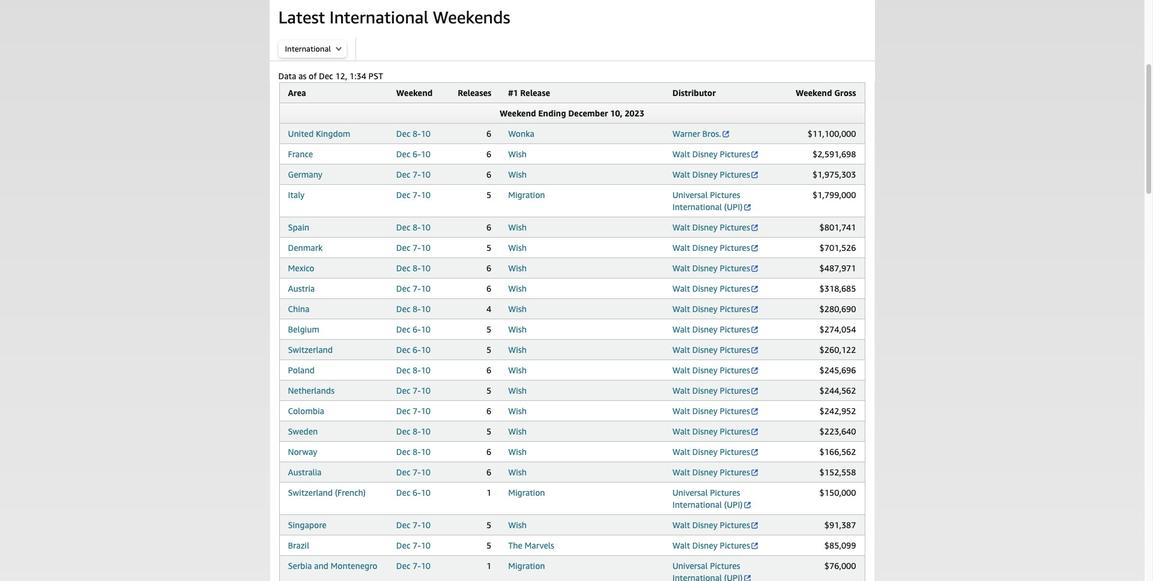 Task type: vqa. For each thing, say whether or not it's contained in the screenshot.
the bottom 42.1%
no



Task type: describe. For each thing, give the bounding box(es) containing it.
7- for serbia and montenegro
[[413, 561, 421, 571]]

10 for belgium
[[421, 324, 431, 335]]

wish for singapore
[[508, 520, 527, 530]]

7- for colombia
[[413, 406, 421, 416]]

switzerland for switzerland (french)
[[288, 488, 333, 498]]

france link
[[288, 149, 313, 159]]

dec for china
[[396, 304, 410, 314]]

walt for $260,122
[[672, 345, 690, 355]]

universal for $1,799,000
[[672, 190, 708, 200]]

poland link
[[288, 365, 315, 375]]

disney for $242,952
[[692, 406, 718, 416]]

10 for austria
[[421, 283, 431, 294]]

dec for netherlands
[[396, 386, 410, 396]]

december
[[568, 108, 608, 118]]

(french)
[[335, 488, 366, 498]]

brazil link
[[288, 541, 309, 551]]

8- for sweden
[[413, 426, 421, 437]]

italy
[[288, 190, 305, 200]]

pictures for $701,526
[[720, 243, 750, 253]]

dec 7-10 for denmark
[[396, 243, 431, 253]]

mexico
[[288, 263, 314, 273]]

5 for belgium
[[486, 324, 491, 335]]

international for serbia and montenegro
[[672, 573, 722, 581]]

serbia
[[288, 561, 312, 571]]

pictures for $487,971
[[720, 263, 750, 273]]

dec 8-10 link for mexico
[[396, 263, 431, 273]]

weekend ending december 10, 2023
[[500, 108, 644, 118]]

walt disney pictures for $2,591,698
[[672, 149, 750, 159]]

poland
[[288, 365, 315, 375]]

8- for united kingdom
[[413, 129, 421, 139]]

international for switzerland (french)
[[672, 500, 722, 510]]

dec for austria
[[396, 283, 410, 294]]

switzerland link
[[288, 345, 333, 355]]

$152,558
[[820, 467, 856, 477]]

walt disney pictures link for $274,054
[[672, 324, 759, 335]]

universal pictures international (upi) for $150,000
[[672, 488, 743, 510]]

walt for $2,591,698
[[672, 149, 690, 159]]

wish link for poland
[[508, 365, 527, 375]]

6 for australia
[[486, 467, 491, 477]]

dec 7-10 link for austria
[[396, 283, 431, 294]]

pst
[[368, 71, 383, 81]]

$91,387
[[824, 520, 856, 530]]

dropdown image
[[336, 46, 342, 51]]

brazil
[[288, 541, 309, 551]]

international for italy
[[672, 202, 722, 212]]

6- for switzerland (french)
[[413, 488, 421, 498]]

united kingdom link
[[288, 129, 350, 139]]

12,
[[335, 71, 347, 81]]

disney for $91,387
[[692, 520, 718, 530]]

7- for italy
[[413, 190, 421, 200]]

$1,975,303
[[813, 169, 856, 180]]

migration link for serbia and montenegro
[[508, 561, 545, 571]]

5 for switzerland
[[486, 345, 491, 355]]

disney for $280,690
[[692, 304, 718, 314]]

7- for australia
[[413, 467, 421, 477]]

pictures for $318,685
[[720, 283, 750, 294]]

8- for norway
[[413, 447, 421, 457]]

spain link
[[288, 222, 309, 232]]

austria
[[288, 283, 315, 294]]

belgium
[[288, 324, 319, 335]]

6- for switzerland
[[413, 345, 421, 355]]

8- for spain
[[413, 222, 421, 232]]

walt disney pictures for $152,558
[[672, 467, 750, 477]]

sweden
[[288, 426, 318, 437]]

spain
[[288, 222, 309, 232]]

dec for switzerland
[[396, 345, 410, 355]]

wish for norway
[[508, 447, 527, 457]]

pictures for $166,562
[[720, 447, 750, 457]]

netherlands
[[288, 386, 335, 396]]

walt disney pictures for $85,099
[[672, 541, 750, 551]]

belgium link
[[288, 324, 319, 335]]

sweden link
[[288, 426, 318, 437]]

united
[[288, 129, 314, 139]]

italy link
[[288, 190, 305, 200]]

china
[[288, 304, 310, 314]]

walt disney pictures for $245,696
[[672, 365, 750, 375]]

colombia link
[[288, 406, 324, 416]]

france
[[288, 149, 313, 159]]

dec 6-10 for france
[[396, 149, 431, 159]]

$2,591,698
[[813, 149, 856, 159]]

dec 6-10 link for france
[[396, 149, 431, 159]]

dec for switzerland (french)
[[396, 488, 410, 498]]

wonka
[[508, 129, 534, 139]]

singapore link
[[288, 520, 327, 530]]

wish for austria
[[508, 283, 527, 294]]

weekend gross
[[796, 88, 856, 98]]

walt disney pictures for $274,054
[[672, 324, 750, 335]]

norway link
[[288, 447, 317, 457]]

walt for $801,741
[[672, 222, 690, 232]]

wish link for austria
[[508, 283, 527, 294]]

$245,696
[[820, 365, 856, 375]]

weekends
[[433, 7, 510, 27]]

(upi) for $150,000
[[724, 500, 743, 510]]

walt disney pictures for $91,387
[[672, 520, 750, 530]]

serbia and montenegro link
[[288, 561, 377, 571]]

disney for $487,971
[[692, 263, 718, 273]]

marvels
[[525, 541, 554, 551]]

dec for spain
[[396, 222, 410, 232]]

$487,971
[[820, 263, 856, 273]]

dec for singapore
[[396, 520, 410, 530]]

disney for $245,696
[[692, 365, 718, 375]]

migration for switzerland (french)
[[508, 488, 545, 498]]

$280,690
[[820, 304, 856, 314]]

area
[[288, 88, 306, 98]]

germany link
[[288, 169, 322, 180]]

2023
[[625, 108, 644, 118]]

$1,799,000
[[813, 190, 856, 200]]

dec 6-10 for belgium
[[396, 324, 431, 335]]

dec 8-10 link for sweden
[[396, 426, 431, 437]]

walt for $91,387
[[672, 520, 690, 530]]

wish link for china
[[508, 304, 527, 314]]

data
[[278, 71, 296, 81]]

$242,952
[[820, 406, 856, 416]]

walt disney pictures for $801,741
[[672, 222, 750, 232]]

serbia and montenegro
[[288, 561, 377, 571]]

walt for $152,558
[[672, 467, 690, 477]]

wish link for sweden
[[508, 426, 527, 437]]

denmark link
[[288, 243, 323, 253]]

warner
[[672, 129, 700, 139]]

denmark
[[288, 243, 323, 253]]

8- for china
[[413, 304, 421, 314]]

universal for $150,000
[[672, 488, 708, 498]]

australia
[[288, 467, 322, 477]]

walt disney pictures link for $223,640
[[672, 426, 759, 437]]

pictures for $244,562
[[720, 386, 750, 396]]

the marvels link
[[508, 541, 554, 551]]

wish for netherlands
[[508, 386, 527, 396]]

pictures for $260,122
[[720, 345, 750, 355]]

10 for spain
[[421, 222, 431, 232]]

gross
[[834, 88, 856, 98]]

and
[[314, 561, 328, 571]]

warner bros.
[[672, 129, 721, 139]]

$318,685
[[820, 283, 856, 294]]

10 for brazil
[[421, 541, 431, 551]]

the
[[508, 541, 522, 551]]

singapore
[[288, 520, 327, 530]]

weekend for weekend gross
[[796, 88, 832, 98]]

$85,099
[[824, 541, 856, 551]]

7- for netherlands
[[413, 386, 421, 396]]

universal pictures international (upi) for $76,000
[[672, 561, 743, 581]]

dec for italy
[[396, 190, 410, 200]]

5 for netherlands
[[486, 386, 491, 396]]

montenegro
[[331, 561, 377, 571]]

walt disney pictures link for $91,387
[[672, 520, 759, 530]]

kingdom
[[316, 129, 350, 139]]

releases
[[458, 88, 491, 98]]



Task type: locate. For each thing, give the bounding box(es) containing it.
1 walt disney pictures from the top
[[672, 149, 750, 159]]

10 for france
[[421, 149, 431, 159]]

8 6 from the top
[[486, 406, 491, 416]]

walt for $223,640
[[672, 426, 690, 437]]

pictures for $91,387
[[720, 520, 750, 530]]

dec 8-10 link for poland
[[396, 365, 431, 375]]

dec 8-10 link for united kingdom
[[396, 129, 431, 139]]

8 walt from the top
[[672, 324, 690, 335]]

walt for $318,685
[[672, 283, 690, 294]]

walt for $274,054
[[672, 324, 690, 335]]

2 6- from the top
[[413, 324, 421, 335]]

2 dec 7-10 from the top
[[396, 190, 431, 200]]

switzerland for switzerland "link"
[[288, 345, 333, 355]]

17 disney from the top
[[692, 541, 718, 551]]

1 wish from the top
[[508, 149, 527, 159]]

10 for norway
[[421, 447, 431, 457]]

1 vertical spatial switzerland
[[288, 488, 333, 498]]

2 wish link from the top
[[508, 169, 527, 180]]

walt disney pictures for $318,685
[[672, 283, 750, 294]]

17 walt disney pictures link from the top
[[672, 541, 759, 551]]

australia link
[[288, 467, 322, 477]]

8-
[[413, 129, 421, 139], [413, 222, 421, 232], [413, 263, 421, 273], [413, 304, 421, 314], [413, 365, 421, 375], [413, 426, 421, 437], [413, 447, 421, 457]]

bros.
[[702, 129, 721, 139]]

#1 release
[[508, 88, 550, 98]]

0 vertical spatial universal pictures international (upi) link
[[672, 190, 752, 212]]

10 dec 7-10 link from the top
[[396, 561, 431, 571]]

6 for united kingdom
[[486, 129, 491, 139]]

weekend
[[396, 88, 433, 98], [796, 88, 832, 98], [500, 108, 536, 118]]

walt disney pictures link for $318,685
[[672, 283, 759, 294]]

dec 8-10 for norway
[[396, 447, 431, 457]]

1:34
[[349, 71, 366, 81]]

7 5 from the top
[[486, 520, 491, 530]]

dec for brazil
[[396, 541, 410, 551]]

8 5 from the top
[[486, 541, 491, 551]]

walt disney pictures for $701,526
[[672, 243, 750, 253]]

4 dec 7-10 link from the top
[[396, 283, 431, 294]]

6 dec 8-10 from the top
[[396, 426, 431, 437]]

2 10 from the top
[[421, 149, 431, 159]]

dec for norway
[[396, 447, 410, 457]]

dec 7-10 link for australia
[[396, 467, 431, 477]]

colombia
[[288, 406, 324, 416]]

dec 6-10 link for belgium
[[396, 324, 431, 335]]

4 10 from the top
[[421, 190, 431, 200]]

15 10 from the top
[[421, 426, 431, 437]]

dec 8-10
[[396, 129, 431, 139], [396, 222, 431, 232], [396, 263, 431, 273], [396, 304, 431, 314], [396, 365, 431, 375], [396, 426, 431, 437], [396, 447, 431, 457]]

wish for spain
[[508, 222, 527, 232]]

3 8- from the top
[[413, 263, 421, 273]]

pictures for $280,690
[[720, 304, 750, 314]]

1 7- from the top
[[413, 169, 421, 180]]

14 walt disney pictures link from the top
[[672, 447, 759, 457]]

8 7- from the top
[[413, 520, 421, 530]]

12 wish from the top
[[508, 406, 527, 416]]

3 universal from the top
[[672, 561, 708, 571]]

dec for poland
[[396, 365, 410, 375]]

dec 7-10 for singapore
[[396, 520, 431, 530]]

austria link
[[288, 283, 315, 294]]

dec 7-10 link for colombia
[[396, 406, 431, 416]]

1 vertical spatial universal pictures international (upi) link
[[672, 488, 752, 510]]

4 walt disney pictures from the top
[[672, 243, 750, 253]]

8- for mexico
[[413, 263, 421, 273]]

wish for china
[[508, 304, 527, 314]]

wish link for netherlands
[[508, 386, 527, 396]]

migration
[[508, 190, 545, 200], [508, 488, 545, 498], [508, 561, 545, 571]]

$244,562
[[820, 386, 856, 396]]

disney for $166,562
[[692, 447, 718, 457]]

10 for switzerland
[[421, 345, 431, 355]]

5 6 from the top
[[486, 263, 491, 273]]

10 for denmark
[[421, 243, 431, 253]]

dec 7-10 for brazil
[[396, 541, 431, 551]]

$274,054
[[820, 324, 856, 335]]

disney for $85,099
[[692, 541, 718, 551]]

12 walt disney pictures from the top
[[672, 406, 750, 416]]

pictures for $242,952
[[720, 406, 750, 416]]

4 8- from the top
[[413, 304, 421, 314]]

3 walt from the top
[[672, 222, 690, 232]]

10 walt disney pictures link from the top
[[672, 365, 759, 375]]

walt disney pictures link for $244,562
[[672, 386, 759, 396]]

migration link
[[508, 190, 545, 200], [508, 488, 545, 498], [508, 561, 545, 571]]

2 vertical spatial universal pictures international (upi) link
[[672, 561, 752, 581]]

latest international weekends
[[278, 7, 510, 27]]

5 8- from the top
[[413, 365, 421, 375]]

11 wish from the top
[[508, 386, 527, 396]]

wonka link
[[508, 129, 534, 139]]

10 for colombia
[[421, 406, 431, 416]]

2 8- from the top
[[413, 222, 421, 232]]

(upi)
[[724, 202, 743, 212], [724, 500, 743, 510], [724, 573, 743, 581]]

2 7- from the top
[[413, 190, 421, 200]]

6 dec 7-10 link from the top
[[396, 406, 431, 416]]

data as of dec 12, 1:34 pst
[[278, 71, 383, 81]]

1 horizontal spatial weekend
[[500, 108, 536, 118]]

walt disney pictures for $242,952
[[672, 406, 750, 416]]

dec 7-10 for italy
[[396, 190, 431, 200]]

wish
[[508, 149, 527, 159], [508, 169, 527, 180], [508, 222, 527, 232], [508, 243, 527, 253], [508, 263, 527, 273], [508, 283, 527, 294], [508, 304, 527, 314], [508, 324, 527, 335], [508, 345, 527, 355], [508, 365, 527, 375], [508, 386, 527, 396], [508, 406, 527, 416], [508, 426, 527, 437], [508, 447, 527, 457], [508, 467, 527, 477], [508, 520, 527, 530]]

warner bros. link
[[672, 129, 730, 139]]

16 walt from the top
[[672, 520, 690, 530]]

0 vertical spatial (upi)
[[724, 202, 743, 212]]

14 wish link from the top
[[508, 447, 527, 457]]

10 wish from the top
[[508, 365, 527, 375]]

1 for dec 7-10
[[486, 561, 491, 571]]

16 wish link from the top
[[508, 520, 527, 530]]

universal
[[672, 190, 708, 200], [672, 488, 708, 498], [672, 561, 708, 571]]

4
[[486, 304, 491, 314]]

6 for austria
[[486, 283, 491, 294]]

dec 7-10 for australia
[[396, 467, 431, 477]]

6-
[[413, 149, 421, 159], [413, 324, 421, 335], [413, 345, 421, 355], [413, 488, 421, 498]]

7 walt disney pictures link from the top
[[672, 304, 759, 314]]

6 7- from the top
[[413, 406, 421, 416]]

united kingdom
[[288, 129, 350, 139]]

walt disney pictures link for $242,952
[[672, 406, 759, 416]]

wish for france
[[508, 149, 527, 159]]

2 switzerland from the top
[[288, 488, 333, 498]]

1 vertical spatial migration
[[508, 488, 545, 498]]

8- for poland
[[413, 365, 421, 375]]

2 vertical spatial universal
[[672, 561, 708, 571]]

dec 8-10 link
[[396, 129, 431, 139], [396, 222, 431, 232], [396, 263, 431, 273], [396, 304, 431, 314], [396, 365, 431, 375], [396, 426, 431, 437], [396, 447, 431, 457]]

10 for china
[[421, 304, 431, 314]]

walt for $245,696
[[672, 365, 690, 375]]

1 walt from the top
[[672, 149, 690, 159]]

6 walt disney pictures link from the top
[[672, 283, 759, 294]]

6 10 from the top
[[421, 243, 431, 253]]

germany
[[288, 169, 322, 180]]

5 10 from the top
[[421, 222, 431, 232]]

5
[[486, 190, 491, 200], [486, 243, 491, 253], [486, 324, 491, 335], [486, 345, 491, 355], [486, 386, 491, 396], [486, 426, 491, 437], [486, 520, 491, 530], [486, 541, 491, 551]]

weekend for weekend
[[396, 88, 433, 98]]

dec 8-10 link for china
[[396, 304, 431, 314]]

6 wish link from the top
[[508, 283, 527, 294]]

dec 7-10 for austria
[[396, 283, 431, 294]]

3 dec 6-10 from the top
[[396, 345, 431, 355]]

the marvels
[[508, 541, 554, 551]]

8 walt disney pictures from the top
[[672, 324, 750, 335]]

#1
[[508, 88, 518, 98]]

dec 8-10 link for spain
[[396, 222, 431, 232]]

10 for mexico
[[421, 263, 431, 273]]

7 10 from the top
[[421, 263, 431, 273]]

$150,000
[[820, 488, 856, 498]]

8 disney from the top
[[692, 324, 718, 335]]

dec for australia
[[396, 467, 410, 477]]

11 disney from the top
[[692, 386, 718, 396]]

netherlands link
[[288, 386, 335, 396]]

5 dec 7-10 link from the top
[[396, 386, 431, 396]]

0 vertical spatial migration
[[508, 190, 545, 200]]

4 dec 6-10 from the top
[[396, 488, 431, 498]]

6 walt from the top
[[672, 283, 690, 294]]

dec 7-10 link for singapore
[[396, 520, 431, 530]]

9 disney from the top
[[692, 345, 718, 355]]

ending
[[538, 108, 566, 118]]

walt disney pictures link for $1,975,303
[[672, 169, 759, 180]]

disney for $2,591,698
[[692, 149, 718, 159]]

16 disney from the top
[[692, 520, 718, 530]]

12 10 from the top
[[421, 365, 431, 375]]

2 disney from the top
[[692, 169, 718, 180]]

13 wish from the top
[[508, 426, 527, 437]]

dec for germany
[[396, 169, 410, 180]]

7 dec 8-10 link from the top
[[396, 447, 431, 457]]

6 for norway
[[486, 447, 491, 457]]

international
[[329, 7, 428, 27], [285, 44, 331, 53], [672, 202, 722, 212], [672, 500, 722, 510], [672, 573, 722, 581]]

3 dec 7-10 from the top
[[396, 243, 431, 253]]

1 1 from the top
[[486, 488, 491, 498]]

16 10 from the top
[[421, 447, 431, 457]]

9 walt disney pictures link from the top
[[672, 345, 759, 355]]

walt disney pictures for $223,640
[[672, 426, 750, 437]]

5 dec 8-10 link from the top
[[396, 365, 431, 375]]

7- for germany
[[413, 169, 421, 180]]

2 vertical spatial (upi)
[[724, 573, 743, 581]]

dec 7-10 link for serbia and montenegro
[[396, 561, 431, 571]]

10 6 from the top
[[486, 467, 491, 477]]

universal pictures international (upi) link for $1,799,000
[[672, 190, 752, 212]]

7 7- from the top
[[413, 467, 421, 477]]

0 vertical spatial universal pictures international (upi)
[[672, 190, 743, 212]]

13 walt from the top
[[672, 426, 690, 437]]

10
[[421, 129, 431, 139], [421, 149, 431, 159], [421, 169, 431, 180], [421, 190, 431, 200], [421, 222, 431, 232], [421, 243, 431, 253], [421, 263, 431, 273], [421, 283, 431, 294], [421, 304, 431, 314], [421, 324, 431, 335], [421, 345, 431, 355], [421, 365, 431, 375], [421, 386, 431, 396], [421, 406, 431, 416], [421, 426, 431, 437], [421, 447, 431, 457], [421, 467, 431, 477], [421, 488, 431, 498], [421, 520, 431, 530], [421, 541, 431, 551], [421, 561, 431, 571]]

4 walt from the top
[[672, 243, 690, 253]]

4 6- from the top
[[413, 488, 421, 498]]

walt disney pictures link
[[672, 149, 759, 159], [672, 169, 759, 180], [672, 222, 759, 232], [672, 243, 759, 253], [672, 263, 759, 273], [672, 283, 759, 294], [672, 304, 759, 314], [672, 324, 759, 335], [672, 345, 759, 355], [672, 365, 759, 375], [672, 386, 759, 396], [672, 406, 759, 416], [672, 426, 759, 437], [672, 447, 759, 457], [672, 467, 759, 477], [672, 520, 759, 530], [672, 541, 759, 551]]

13 walt disney pictures link from the top
[[672, 426, 759, 437]]

walt disney pictures
[[672, 149, 750, 159], [672, 169, 750, 180], [672, 222, 750, 232], [672, 243, 750, 253], [672, 263, 750, 273], [672, 283, 750, 294], [672, 304, 750, 314], [672, 324, 750, 335], [672, 345, 750, 355], [672, 365, 750, 375], [672, 386, 750, 396], [672, 406, 750, 416], [672, 426, 750, 437], [672, 447, 750, 457], [672, 467, 750, 477], [672, 520, 750, 530], [672, 541, 750, 551]]

7 walt disney pictures from the top
[[672, 304, 750, 314]]

0 vertical spatial 1
[[486, 488, 491, 498]]

universal pictures international (upi) link for $150,000
[[672, 488, 752, 510]]

10,
[[610, 108, 622, 118]]

15 disney from the top
[[692, 467, 718, 477]]

latest
[[278, 7, 325, 27]]

7-
[[413, 169, 421, 180], [413, 190, 421, 200], [413, 243, 421, 253], [413, 283, 421, 294], [413, 386, 421, 396], [413, 406, 421, 416], [413, 467, 421, 477], [413, 520, 421, 530], [413, 541, 421, 551], [413, 561, 421, 571]]

migration for italy
[[508, 190, 545, 200]]

1 dec 7-10 from the top
[[396, 169, 431, 180]]

disney
[[692, 149, 718, 159], [692, 169, 718, 180], [692, 222, 718, 232], [692, 243, 718, 253], [692, 263, 718, 273], [692, 283, 718, 294], [692, 304, 718, 314], [692, 324, 718, 335], [692, 345, 718, 355], [692, 365, 718, 375], [692, 386, 718, 396], [692, 406, 718, 416], [692, 426, 718, 437], [692, 447, 718, 457], [692, 467, 718, 477], [692, 520, 718, 530], [692, 541, 718, 551]]

3 universal pictures international (upi) link from the top
[[672, 561, 752, 581]]

universal pictures international (upi)
[[672, 190, 743, 212], [672, 488, 743, 510], [672, 561, 743, 581]]

$801,741
[[820, 222, 856, 232]]

disney for $1,975,303
[[692, 169, 718, 180]]

$11,100,000
[[808, 129, 856, 139]]

wish link for colombia
[[508, 406, 527, 416]]

5 wish from the top
[[508, 263, 527, 273]]

walt for $85,099
[[672, 541, 690, 551]]

disney for $223,640
[[692, 426, 718, 437]]

7- for denmark
[[413, 243, 421, 253]]

1 universal pictures international (upi) from the top
[[672, 190, 743, 212]]

1 vertical spatial universal pictures international (upi)
[[672, 488, 743, 510]]

wish for switzerland
[[508, 345, 527, 355]]

pictures
[[720, 149, 750, 159], [720, 169, 750, 180], [710, 190, 740, 200], [720, 222, 750, 232], [720, 243, 750, 253], [720, 263, 750, 273], [720, 283, 750, 294], [720, 304, 750, 314], [720, 324, 750, 335], [720, 345, 750, 355], [720, 365, 750, 375], [720, 386, 750, 396], [720, 406, 750, 416], [720, 426, 750, 437], [720, 447, 750, 457], [720, 467, 750, 477], [710, 488, 740, 498], [720, 520, 750, 530], [720, 541, 750, 551], [710, 561, 740, 571]]

wish link for singapore
[[508, 520, 527, 530]]

8 dec 7-10 link from the top
[[396, 520, 431, 530]]

10 dec 7-10 from the top
[[396, 561, 431, 571]]

7 dec 7-10 link from the top
[[396, 467, 431, 477]]

as
[[298, 71, 307, 81]]

distributor
[[672, 88, 716, 98]]

1 vertical spatial universal
[[672, 488, 708, 498]]

pictures for $2,591,698
[[720, 149, 750, 159]]

4 disney from the top
[[692, 243, 718, 253]]

11 walt disney pictures link from the top
[[672, 386, 759, 396]]

switzerland (french) link
[[288, 488, 366, 498]]

pictures for $85,099
[[720, 541, 750, 551]]

dec 8-10 for poland
[[396, 365, 431, 375]]

9 dec 7-10 from the top
[[396, 541, 431, 551]]

disney for $318,685
[[692, 283, 718, 294]]

5 dec 8-10 from the top
[[396, 365, 431, 375]]

6 dec 7-10 from the top
[[396, 406, 431, 416]]

3 10 from the top
[[421, 169, 431, 180]]

1 10 from the top
[[421, 129, 431, 139]]

3 universal pictures international (upi) from the top
[[672, 561, 743, 581]]

dec 8-10 for china
[[396, 304, 431, 314]]

0 vertical spatial universal
[[672, 190, 708, 200]]

release
[[520, 88, 550, 98]]

dec for france
[[396, 149, 410, 159]]

migration link for italy
[[508, 190, 545, 200]]

2 horizontal spatial weekend
[[796, 88, 832, 98]]

0 vertical spatial migration link
[[508, 190, 545, 200]]

wish link
[[508, 149, 527, 159], [508, 169, 527, 180], [508, 222, 527, 232], [508, 243, 527, 253], [508, 263, 527, 273], [508, 283, 527, 294], [508, 304, 527, 314], [508, 324, 527, 335], [508, 345, 527, 355], [508, 365, 527, 375], [508, 386, 527, 396], [508, 406, 527, 416], [508, 426, 527, 437], [508, 447, 527, 457], [508, 467, 527, 477], [508, 520, 527, 530]]

1 vertical spatial (upi)
[[724, 500, 743, 510]]

china link
[[288, 304, 310, 314]]

12 wish link from the top
[[508, 406, 527, 416]]

7- for brazil
[[413, 541, 421, 551]]

6 for germany
[[486, 169, 491, 180]]

1 dec 7-10 link from the top
[[396, 169, 431, 180]]

0 horizontal spatial weekend
[[396, 88, 433, 98]]

switzerland down australia 'link'
[[288, 488, 333, 498]]

$223,640
[[820, 426, 856, 437]]

walt disney pictures for $1,975,303
[[672, 169, 750, 180]]

mexico link
[[288, 263, 314, 273]]

6 for france
[[486, 149, 491, 159]]

6 dec 8-10 link from the top
[[396, 426, 431, 437]]

dec 6-10 link for switzerland (french)
[[396, 488, 431, 498]]

norway
[[288, 447, 317, 457]]

1 migration from the top
[[508, 190, 545, 200]]

walt disney pictures link for $85,099
[[672, 541, 759, 551]]

$166,562
[[820, 447, 856, 457]]

3 (upi) from the top
[[724, 573, 743, 581]]

2 vertical spatial migration link
[[508, 561, 545, 571]]

5 5 from the top
[[486, 386, 491, 396]]

1 vertical spatial migration link
[[508, 488, 545, 498]]

16 walt disney pictures link from the top
[[672, 520, 759, 530]]

walt disney pictures link for $701,526
[[672, 243, 759, 253]]

dec 7-10 for serbia and montenegro
[[396, 561, 431, 571]]

$76,000
[[824, 561, 856, 571]]

2 vertical spatial universal pictures international (upi)
[[672, 561, 743, 581]]

walt for $1,975,303
[[672, 169, 690, 180]]

$701,526
[[820, 243, 856, 253]]

6 5 from the top
[[486, 426, 491, 437]]

2 vertical spatial migration
[[508, 561, 545, 571]]

1 universal from the top
[[672, 190, 708, 200]]

wish for australia
[[508, 467, 527, 477]]

17 walt disney pictures from the top
[[672, 541, 750, 551]]

switzerland (french)
[[288, 488, 366, 498]]

5 for singapore
[[486, 520, 491, 530]]

disney for $701,526
[[692, 243, 718, 253]]

0 vertical spatial switzerland
[[288, 345, 333, 355]]

2 migration link from the top
[[508, 488, 545, 498]]

dec 6-10 link
[[396, 149, 431, 159], [396, 324, 431, 335], [396, 345, 431, 355], [396, 488, 431, 498]]

of
[[309, 71, 317, 81]]

switzerland down belgium link
[[288, 345, 333, 355]]

dec 7-10 link for italy
[[396, 190, 431, 200]]

$260,122
[[820, 345, 856, 355]]

20 10 from the top
[[421, 541, 431, 551]]

1 vertical spatial 1
[[486, 561, 491, 571]]



